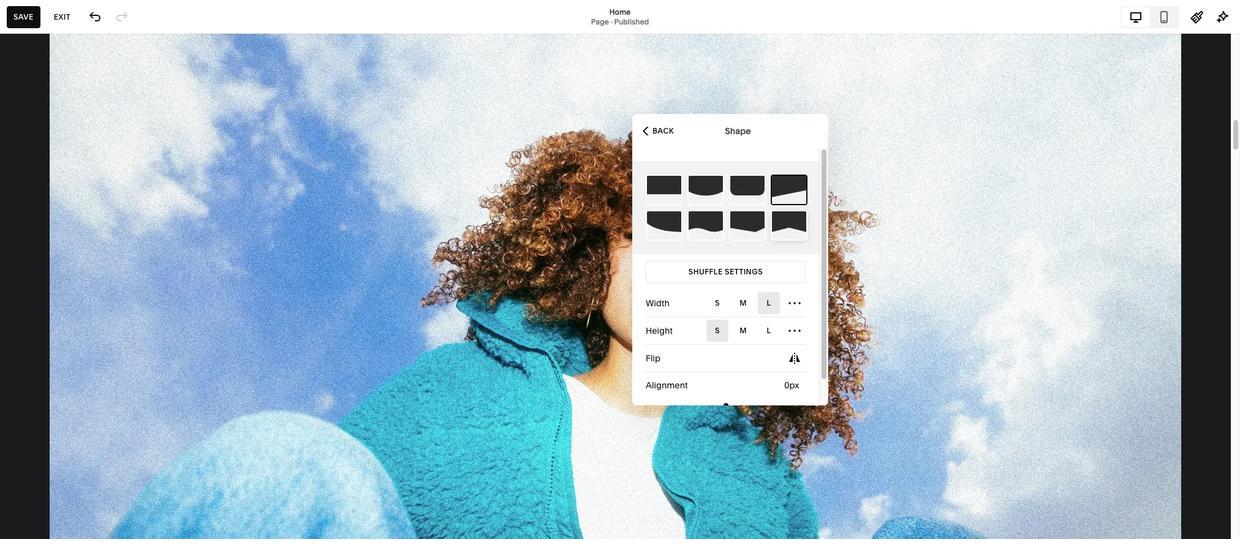 Task type: describe. For each thing, give the bounding box(es) containing it.
website
[[20, 76, 58, 88]]

s for width
[[715, 299, 720, 308]]

settings inside 'button'
[[725, 267, 763, 276]]

library
[[49, 413, 82, 426]]

0 horizontal spatial settings
[[20, 436, 59, 448]]

peterson
[[73, 498, 105, 507]]

asset library
[[20, 413, 82, 426]]

shape
[[725, 125, 751, 136]]

rounded shape image
[[689, 176, 723, 204]]

Alignment range field
[[646, 392, 806, 419]]

back
[[653, 126, 674, 135]]

height
[[646, 325, 673, 337]]

jagged shape image
[[731, 211, 765, 240]]

l for height
[[767, 326, 772, 335]]

marketing link
[[20, 120, 136, 134]]

wavy shape image
[[689, 211, 723, 240]]

exit
[[54, 12, 71, 21]]

scheduling link
[[20, 186, 136, 200]]

contacts link
[[20, 142, 136, 156]]

shuffle
[[689, 267, 723, 276]]

option group for width
[[707, 292, 806, 314]]

back button
[[639, 117, 678, 144]]

soft corners shape image
[[731, 176, 765, 204]]

m for width
[[740, 299, 747, 308]]

scalloped shape image
[[647, 211, 682, 240]]

no shape image
[[647, 176, 682, 204]]

alignment
[[646, 380, 688, 391]]

james.peterson1902@gmail.com
[[49, 507, 161, 517]]

shuffle settings
[[689, 267, 763, 276]]



Task type: vqa. For each thing, say whether or not it's contained in the screenshot.
S associated with Height
yes



Task type: locate. For each thing, give the bounding box(es) containing it.
s for height
[[715, 326, 720, 335]]

settings down 'asset'
[[20, 436, 59, 448]]

0 vertical spatial settings
[[725, 267, 763, 276]]

s right height
[[715, 326, 720, 335]]

l
[[767, 299, 772, 308], [767, 326, 772, 335]]

home
[[610, 7, 631, 16]]

s
[[715, 299, 720, 308], [715, 326, 720, 335]]

1 vertical spatial option group
[[707, 320, 806, 342]]

james peterson james.peterson1902@gmail.com
[[49, 498, 161, 517]]

1 vertical spatial s
[[715, 326, 720, 335]]

save
[[13, 12, 34, 21]]

1 vertical spatial m
[[740, 326, 747, 335]]

published
[[614, 17, 649, 26]]

1 s from the top
[[715, 299, 720, 308]]

0 vertical spatial m
[[740, 299, 747, 308]]

settings right 'shuffle'
[[725, 267, 763, 276]]

l for width
[[767, 299, 772, 308]]

s down shuffle settings 'button'
[[715, 299, 720, 308]]

settings link
[[20, 435, 136, 450]]

0 vertical spatial l
[[767, 299, 772, 308]]

·
[[611, 17, 613, 26]]

Alignment text field
[[785, 379, 802, 392]]

tab list
[[1122, 7, 1179, 27]]

m
[[740, 299, 747, 308], [740, 326, 747, 335]]

0 vertical spatial s
[[715, 299, 720, 308]]

contacts
[[20, 142, 62, 154]]

2 l from the top
[[767, 326, 772, 335]]

asset library link
[[20, 413, 136, 428]]

0 vertical spatial option group
[[707, 292, 806, 314]]

1 l from the top
[[767, 299, 772, 308]]

shuffle settings button
[[646, 261, 806, 283]]

2 s from the top
[[715, 326, 720, 335]]

analytics
[[20, 164, 63, 177]]

option group for height
[[707, 320, 806, 342]]

scheduling
[[20, 186, 73, 199]]

save button
[[7, 6, 40, 28]]

m for height
[[740, 326, 747, 335]]

1 option group from the top
[[707, 292, 806, 314]]

asset
[[20, 413, 47, 426]]

selling link
[[20, 97, 136, 112]]

selling
[[20, 98, 52, 110]]

1 vertical spatial l
[[767, 326, 772, 335]]

exit button
[[47, 6, 77, 28]]

2 m from the top
[[740, 326, 747, 335]]

1 vertical spatial settings
[[20, 436, 59, 448]]

marketing
[[20, 120, 68, 132]]

pointed shape image
[[772, 211, 807, 240]]

home page · published
[[591, 7, 649, 26]]

2 option group from the top
[[707, 320, 806, 342]]

1 m from the top
[[740, 299, 747, 308]]

analytics link
[[20, 164, 136, 178]]

flip
[[646, 353, 661, 364]]

website link
[[20, 75, 136, 90]]

slanted shape image
[[772, 176, 807, 204]]

width
[[646, 298, 670, 309]]

settings
[[725, 267, 763, 276], [20, 436, 59, 448]]

1 horizontal spatial settings
[[725, 267, 763, 276]]

option group
[[707, 292, 806, 314], [707, 320, 806, 342]]

james
[[49, 498, 72, 507]]

page
[[591, 17, 609, 26]]



